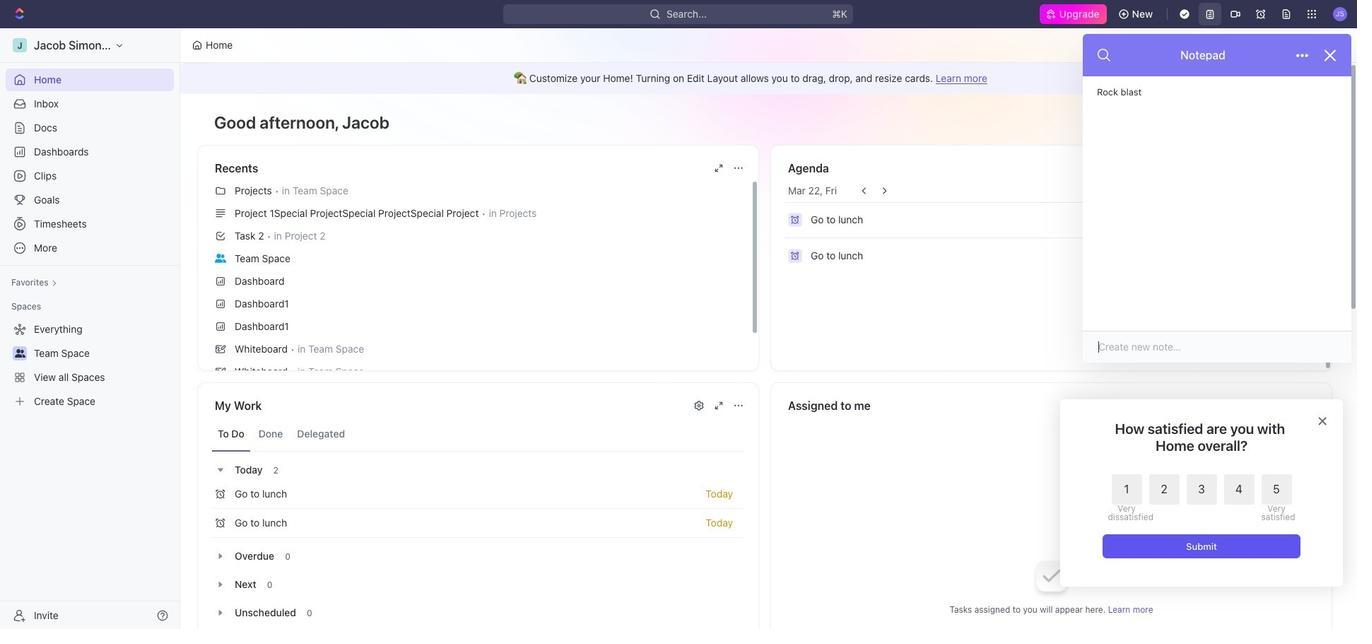 Task type: vqa. For each thing, say whether or not it's contained in the screenshot.
new
no



Task type: locate. For each thing, give the bounding box(es) containing it.
tree inside sidebar navigation
[[6, 318, 174, 413]]

option group
[[1109, 475, 1292, 522]]

user group image
[[14, 349, 25, 358]]

dialog
[[1061, 400, 1344, 587]]

tab list
[[212, 417, 745, 452]]

alert
[[180, 63, 1350, 94]]

tree
[[6, 318, 174, 413]]

Create new note… text field
[[1098, 340, 1338, 355]]



Task type: describe. For each thing, give the bounding box(es) containing it.
user group image
[[215, 254, 226, 263]]

jacob simon's workspace, , element
[[13, 38, 27, 52]]

sidebar navigation
[[0, 28, 183, 629]]



